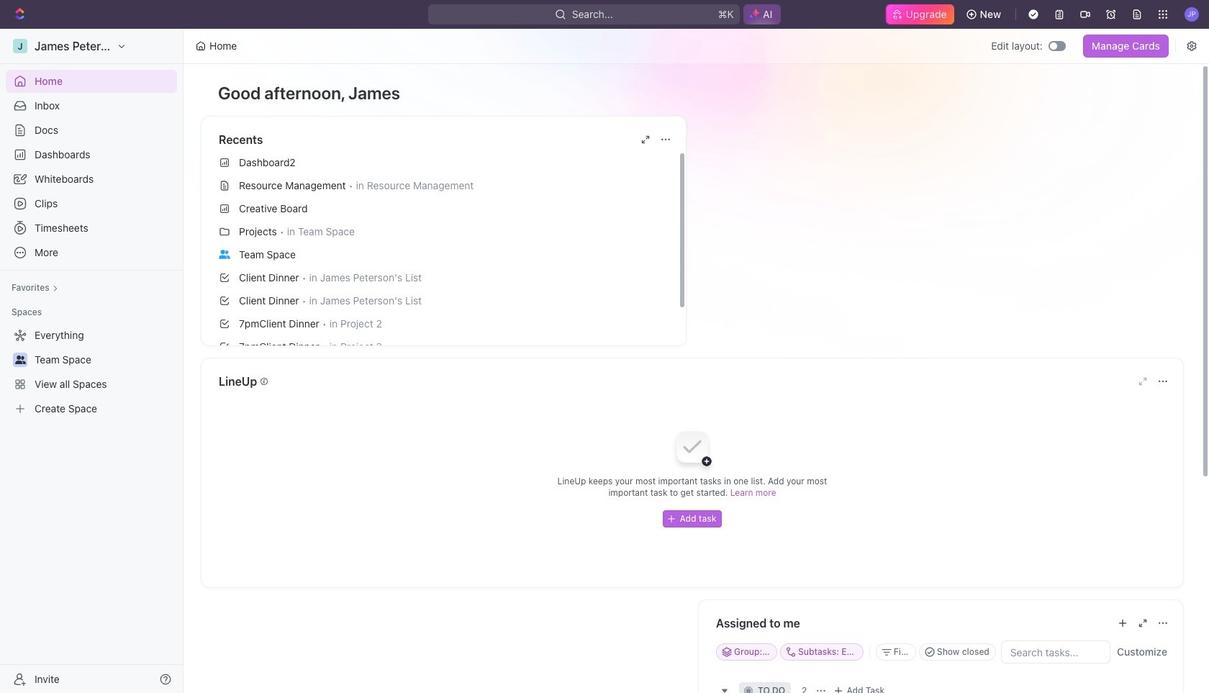Task type: describe. For each thing, give the bounding box(es) containing it.
Search tasks... text field
[[1002, 641, 1110, 663]]

james peterson's workspace, , element
[[13, 39, 27, 53]]

sidebar navigation
[[0, 29, 186, 693]]

tree inside 'sidebar' navigation
[[6, 324, 177, 420]]



Task type: locate. For each thing, give the bounding box(es) containing it.
1 horizontal spatial user group image
[[219, 250, 230, 259]]

1 vertical spatial user group image
[[15, 356, 26, 364]]

user group image inside 'sidebar' navigation
[[15, 356, 26, 364]]

0 vertical spatial user group image
[[219, 250, 230, 259]]

tree
[[6, 324, 177, 420]]

0 horizontal spatial user group image
[[15, 356, 26, 364]]

user group image
[[219, 250, 230, 259], [15, 356, 26, 364]]



Task type: vqa. For each thing, say whether or not it's contained in the screenshot.
the bottom user group image
yes



